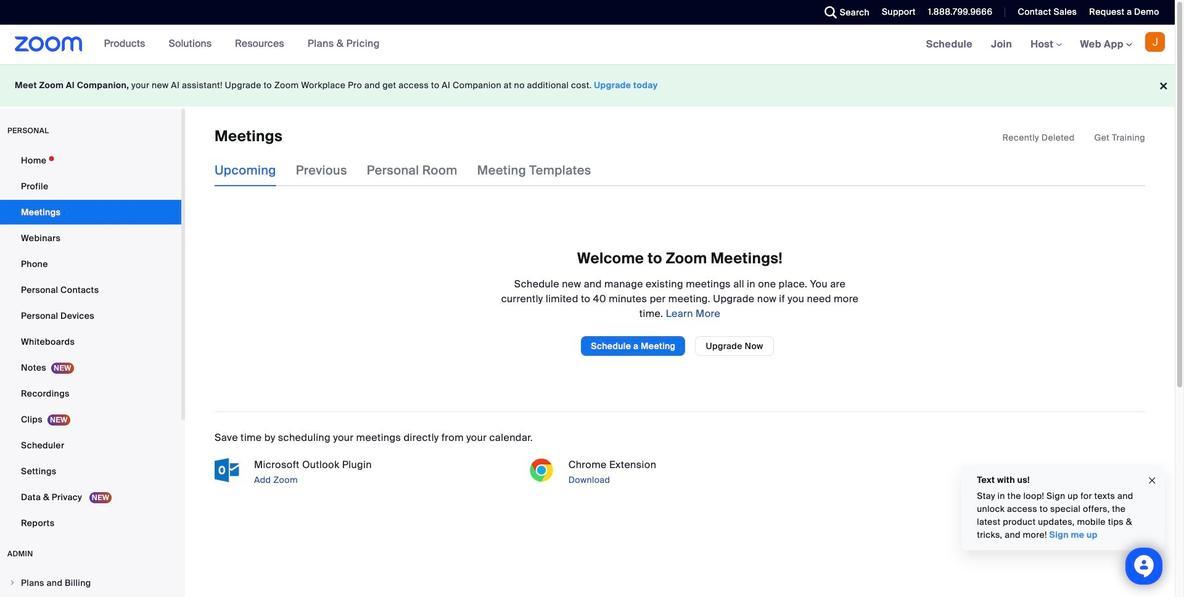 Task type: vqa. For each thing, say whether or not it's contained in the screenshot.
application
yes



Task type: locate. For each thing, give the bounding box(es) containing it.
application
[[1003, 131, 1145, 144]]

zoom logo image
[[15, 36, 82, 52]]

footer
[[0, 64, 1175, 107]]

banner
[[0, 25, 1175, 65]]

right image
[[9, 579, 16, 587]]

personal menu menu
[[0, 148, 181, 537]]

profile picture image
[[1145, 32, 1165, 52]]

menu item
[[0, 571, 181, 595]]



Task type: describe. For each thing, give the bounding box(es) containing it.
close image
[[1147, 473, 1157, 488]]

meetings navigation
[[917, 25, 1175, 65]]

product information navigation
[[95, 25, 389, 64]]

tabs of meeting tab list
[[215, 154, 611, 187]]



